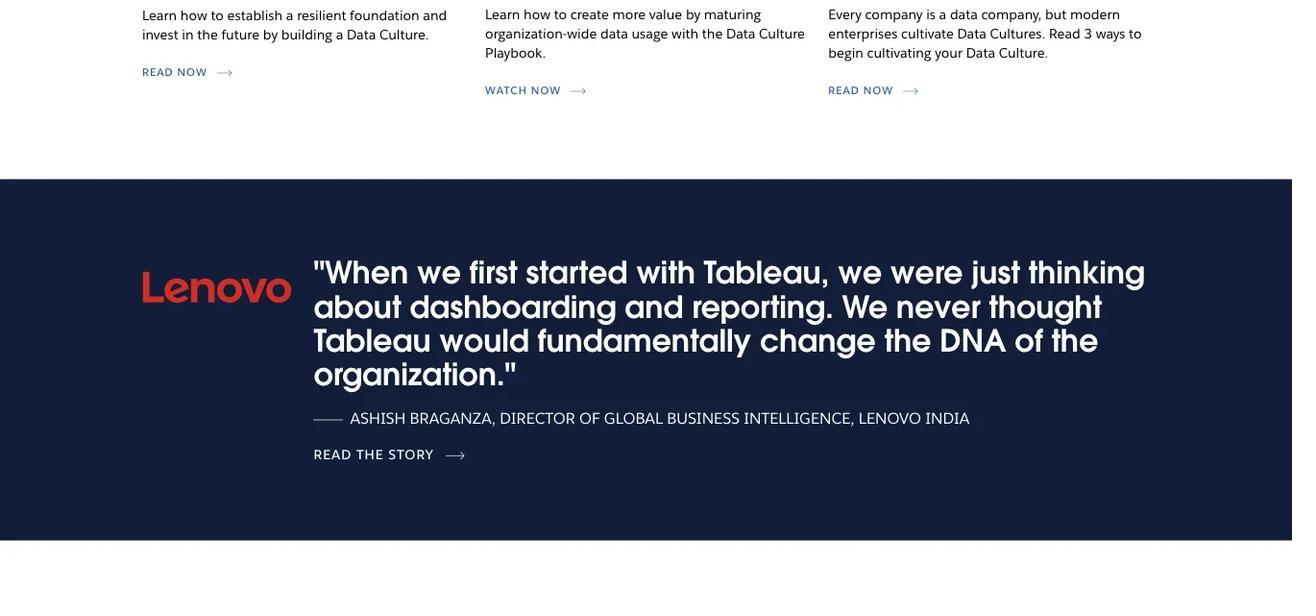 Task type: vqa. For each thing, say whether or not it's contained in the screenshot.
Our
no



Task type: describe. For each thing, give the bounding box(es) containing it.
to for create
[[554, 5, 567, 22]]

thought
[[989, 287, 1102, 327]]

watch now
[[485, 84, 561, 97]]

a inside every company is a data company, but modern enterprises cultivate data cultures. read 3 ways to begin cultivating your data culture.
[[940, 5, 947, 22]]

lenovo
[[859, 408, 922, 428]]

watch
[[485, 84, 528, 97]]

data inside learn how to create more value by maturing organization-wide data usage with the data culture playbook.
[[601, 24, 629, 42]]

your
[[935, 44, 963, 61]]

foundation
[[350, 6, 420, 24]]

1 we from the left
[[417, 253, 461, 293]]

data up your
[[958, 24, 987, 42]]

just
[[972, 253, 1021, 293]]

first
[[470, 253, 518, 293]]

data inside every company is a data company, but modern enterprises cultivate data cultures. read 3 ways to begin cultivating your data culture.
[[951, 5, 978, 22]]

is
[[927, 5, 936, 22]]

every
[[829, 5, 862, 22]]

with inside learn how to create more value by maturing organization-wide data usage with the data culture playbook.
[[672, 24, 699, 42]]

company
[[866, 5, 923, 22]]

to for establish
[[211, 6, 224, 24]]

were
[[891, 253, 963, 293]]

culture. inside every company is a data company, but modern enterprises cultivate data cultures. read 3 ways to begin cultivating your data culture.
[[999, 44, 1049, 61]]

enterprises
[[829, 24, 898, 42]]

wide
[[567, 24, 597, 42]]

now for in
[[177, 66, 207, 79]]

read for read now link associated with invest
[[142, 66, 174, 79]]

read inside every company is a data company, but modern enterprises cultivate data cultures. read 3 ways to begin cultivating your data culture.
[[1050, 24, 1081, 42]]

read now for every company is a data company, but modern enterprises cultivate data cultures. read 3 ways to begin cultivating your data culture.
[[829, 84, 894, 97]]

reporting.
[[692, 287, 834, 327]]

lenovo logo image
[[142, 272, 292, 303]]

of
[[580, 408, 600, 428]]

to inside every company is a data company, but modern enterprises cultivate data cultures. read 3 ways to begin cultivating your data culture.
[[1130, 24, 1142, 42]]

value
[[650, 5, 683, 22]]

culture. inside the learn how to establish a resilient foundation and invest in the future by building a data culture.
[[380, 26, 429, 43]]

0 horizontal spatial a
[[286, 6, 294, 24]]

usage
[[632, 24, 668, 42]]

3
[[1085, 24, 1093, 42]]

would
[[440, 321, 529, 360]]

every company is a data company, but modern enterprises cultivate data cultures. read 3 ways to begin cultivating your data culture.
[[829, 5, 1142, 61]]

tableau,
[[704, 253, 830, 293]]

now for cultivate
[[864, 84, 894, 97]]

by inside learn how to create more value by maturing organization-wide data usage with the data culture playbook.
[[686, 5, 701, 22]]

of
[[1015, 321, 1043, 360]]

data inside learn how to create more value by maturing organization-wide data usage with the data culture playbook.
[[727, 24, 756, 42]]

the down ashish
[[357, 446, 384, 463]]

read the story
[[314, 446, 434, 463]]

and inside the learn how to establish a resilient foundation and invest in the future by building a data culture.
[[423, 6, 447, 24]]

the inside the learn how to establish a resilient foundation and invest in the future by building a data culture.
[[197, 26, 218, 43]]

but
[[1046, 5, 1067, 22]]

thinking
[[1029, 253, 1146, 293]]

read now link for enterprises
[[829, 84, 922, 97]]

organization."
[[314, 355, 516, 394]]

braganza,
[[410, 408, 496, 428]]

with inside ""when we first started with tableau, we were just thinking about dashboarding and reporting. we never thought tableau would fundamentally change the dna of the organization.""
[[636, 253, 696, 293]]

read the story link
[[314, 446, 470, 463]]

tableau
[[314, 321, 431, 360]]

maturing
[[704, 5, 762, 22]]

create
[[571, 5, 609, 22]]

in
[[182, 26, 194, 43]]

"when we first started with tableau, we were just thinking about dashboarding and reporting. we never thought tableau would fundamentally change the dna of the organization."
[[314, 253, 1146, 394]]

how for wide
[[524, 5, 551, 22]]

read now for learn how to establish a resilient foundation and invest in the future by building a data culture.
[[142, 66, 207, 79]]

business
[[667, 408, 740, 428]]

we
[[843, 287, 888, 327]]

dashboarding
[[410, 287, 617, 327]]

the left 'dna'
[[885, 321, 932, 360]]



Task type: locate. For each thing, give the bounding box(es) containing it.
read now link for invest
[[142, 66, 236, 79]]

started
[[526, 253, 628, 293]]

to left create
[[554, 5, 567, 22]]

intelligence,
[[744, 408, 855, 428]]

1 horizontal spatial and
[[625, 287, 684, 327]]

1 horizontal spatial read now link
[[829, 84, 922, 97]]

how for in
[[181, 6, 208, 24]]

to right ways at the right of the page
[[1130, 24, 1142, 42]]

0 vertical spatial by
[[686, 5, 701, 22]]

the inside learn how to create more value by maturing organization-wide data usage with the data culture playbook.
[[702, 24, 723, 42]]

to
[[554, 5, 567, 22], [211, 6, 224, 24], [1130, 24, 1142, 42]]

we left were
[[838, 253, 882, 293]]

1 vertical spatial by
[[263, 26, 278, 43]]

0 vertical spatial and
[[423, 6, 447, 24]]

2 horizontal spatial a
[[940, 5, 947, 22]]

to inside learn how to create more value by maturing organization-wide data usage with the data culture playbook.
[[554, 5, 567, 22]]

how inside the learn how to establish a resilient foundation and invest in the future by building a data culture.
[[181, 6, 208, 24]]

1 horizontal spatial by
[[686, 5, 701, 22]]

resilient
[[297, 6, 346, 24]]

by right value
[[686, 5, 701, 22]]

ashish braganza, director of global business intelligence, lenovo india
[[350, 408, 970, 428]]

now down "cultivating"
[[864, 84, 894, 97]]

1 horizontal spatial to
[[554, 5, 567, 22]]

how up organization- at the top left of page
[[524, 5, 551, 22]]

read down begin
[[829, 84, 860, 97]]

learn up organization- at the top left of page
[[485, 5, 520, 22]]

cultivate
[[902, 24, 954, 42]]

learn for learn how to create more value by maturing organization-wide data usage with the data culture playbook.
[[485, 5, 520, 22]]

a
[[940, 5, 947, 22], [286, 6, 294, 24], [336, 26, 343, 43]]

0 horizontal spatial culture.
[[380, 26, 429, 43]]

read down invest on the left top
[[142, 66, 174, 79]]

and inside ""when we first started with tableau, we were just thinking about dashboarding and reporting. we never thought tableau would fundamentally change the dna of the organization.""
[[625, 287, 684, 327]]

by down establish
[[263, 26, 278, 43]]

1 horizontal spatial we
[[838, 253, 882, 293]]

now
[[177, 66, 207, 79], [531, 84, 561, 97], [864, 84, 894, 97]]

we left first
[[417, 253, 461, 293]]

by inside the learn how to establish a resilient foundation and invest in the future by building a data culture.
[[263, 26, 278, 43]]

"when
[[314, 253, 409, 293]]

modern
[[1071, 5, 1121, 22]]

with down value
[[672, 24, 699, 42]]

culture. down cultures.
[[999, 44, 1049, 61]]

future
[[222, 26, 260, 43]]

cultures.
[[990, 24, 1046, 42]]

now for wide
[[531, 84, 561, 97]]

read now link down "cultivating"
[[829, 84, 922, 97]]

organization-
[[485, 24, 567, 42]]

data down maturing at the right top
[[727, 24, 756, 42]]

learn how to create more value by maturing organization-wide data usage with the data culture playbook.
[[485, 5, 805, 61]]

learn for learn how to establish a resilient foundation and invest in the future by building a data culture.
[[142, 6, 177, 24]]

to up future
[[211, 6, 224, 24]]

0 horizontal spatial read now link
[[142, 66, 236, 79]]

india
[[926, 408, 970, 428]]

playbook.
[[485, 44, 546, 61]]

read
[[1050, 24, 1081, 42], [142, 66, 174, 79], [829, 84, 860, 97], [314, 446, 352, 463]]

now right 'watch'
[[531, 84, 561, 97]]

learn
[[485, 5, 520, 22], [142, 6, 177, 24]]

1 horizontal spatial data
[[951, 5, 978, 22]]

how inside learn how to create more value by maturing organization-wide data usage with the data culture playbook.
[[524, 5, 551, 22]]

1 vertical spatial data
[[601, 24, 629, 42]]

0 vertical spatial read now
[[142, 66, 207, 79]]

watch now link
[[485, 84, 590, 97]]

read now
[[142, 66, 207, 79], [829, 84, 894, 97]]

learn up invest on the left top
[[142, 6, 177, 24]]

to inside the learn how to establish a resilient foundation and invest in the future by building a data culture.
[[211, 6, 224, 24]]

1 horizontal spatial culture.
[[999, 44, 1049, 61]]

1 vertical spatial and
[[625, 287, 684, 327]]

0 vertical spatial data
[[951, 5, 978, 22]]

0 vertical spatial read now link
[[142, 66, 236, 79]]

0 horizontal spatial learn
[[142, 6, 177, 24]]

with
[[672, 24, 699, 42], [636, 253, 696, 293]]

1 vertical spatial read now link
[[829, 84, 922, 97]]

read down ashish
[[314, 446, 352, 463]]

now down in
[[177, 66, 207, 79]]

begin
[[829, 44, 864, 61]]

culture.
[[380, 26, 429, 43], [999, 44, 1049, 61]]

dna
[[940, 321, 1007, 360]]

director
[[500, 408, 576, 428]]

the down maturing at the right top
[[702, 24, 723, 42]]

data right your
[[967, 44, 996, 61]]

1 horizontal spatial now
[[531, 84, 561, 97]]

read now link down in
[[142, 66, 236, 79]]

we
[[417, 253, 461, 293], [838, 253, 882, 293]]

2 horizontal spatial to
[[1130, 24, 1142, 42]]

story
[[389, 446, 434, 463]]

data inside the learn how to establish a resilient foundation and invest in the future by building a data culture.
[[347, 26, 376, 43]]

establish
[[227, 6, 283, 24]]

data
[[951, 5, 978, 22], [601, 24, 629, 42]]

data
[[727, 24, 756, 42], [958, 24, 987, 42], [347, 26, 376, 43], [967, 44, 996, 61]]

1 horizontal spatial learn
[[485, 5, 520, 22]]

more
[[613, 5, 646, 22]]

0 horizontal spatial we
[[417, 253, 461, 293]]

1 vertical spatial with
[[636, 253, 696, 293]]

by
[[686, 5, 701, 22], [263, 26, 278, 43]]

building
[[281, 26, 333, 43]]

data down more at the top left
[[601, 24, 629, 42]]

ways
[[1096, 24, 1126, 42]]

read now down in
[[142, 66, 207, 79]]

0 vertical spatial with
[[672, 24, 699, 42]]

a up building
[[286, 6, 294, 24]]

1 vertical spatial read now
[[829, 84, 894, 97]]

culture
[[759, 24, 805, 42]]

data right is
[[951, 5, 978, 22]]

0 horizontal spatial by
[[263, 26, 278, 43]]

1 vertical spatial culture.
[[999, 44, 1049, 61]]

read for read now link related to enterprises
[[829, 84, 860, 97]]

1 horizontal spatial how
[[524, 5, 551, 22]]

learn inside the learn how to establish a resilient foundation and invest in the future by building a data culture.
[[142, 6, 177, 24]]

how
[[524, 5, 551, 22], [181, 6, 208, 24]]

ashish
[[350, 408, 406, 428]]

change
[[760, 321, 876, 360]]

invest
[[142, 26, 179, 43]]

fundamentally
[[538, 321, 752, 360]]

learn how to establish a resilient foundation and invest in the future by building a data culture.
[[142, 6, 447, 43]]

the
[[702, 24, 723, 42], [197, 26, 218, 43], [885, 321, 932, 360], [1052, 321, 1099, 360], [357, 446, 384, 463]]

with up fundamentally
[[636, 253, 696, 293]]

the right in
[[197, 26, 218, 43]]

read now link
[[142, 66, 236, 79], [829, 84, 922, 97]]

0 vertical spatial culture.
[[380, 26, 429, 43]]

a right is
[[940, 5, 947, 22]]

0 horizontal spatial data
[[601, 24, 629, 42]]

about
[[314, 287, 401, 327]]

culture. down foundation
[[380, 26, 429, 43]]

how up in
[[181, 6, 208, 24]]

2 horizontal spatial now
[[864, 84, 894, 97]]

0 horizontal spatial and
[[423, 6, 447, 24]]

learn inside learn how to create more value by maturing organization-wide data usage with the data culture playbook.
[[485, 5, 520, 22]]

0 horizontal spatial to
[[211, 6, 224, 24]]

0 horizontal spatial now
[[177, 66, 207, 79]]

read now down begin
[[829, 84, 894, 97]]

0 horizontal spatial read now
[[142, 66, 207, 79]]

1 horizontal spatial read now
[[829, 84, 894, 97]]

global
[[604, 408, 663, 428]]

and
[[423, 6, 447, 24], [625, 287, 684, 327]]

company,
[[982, 5, 1042, 22]]

2 we from the left
[[838, 253, 882, 293]]

data down foundation
[[347, 26, 376, 43]]

read for read the story link
[[314, 446, 352, 463]]

cultivating
[[867, 44, 932, 61]]

0 horizontal spatial how
[[181, 6, 208, 24]]

the right of
[[1052, 321, 1099, 360]]

a down resilient
[[336, 26, 343, 43]]

read down but
[[1050, 24, 1081, 42]]

never
[[897, 287, 981, 327]]

1 horizontal spatial a
[[336, 26, 343, 43]]



